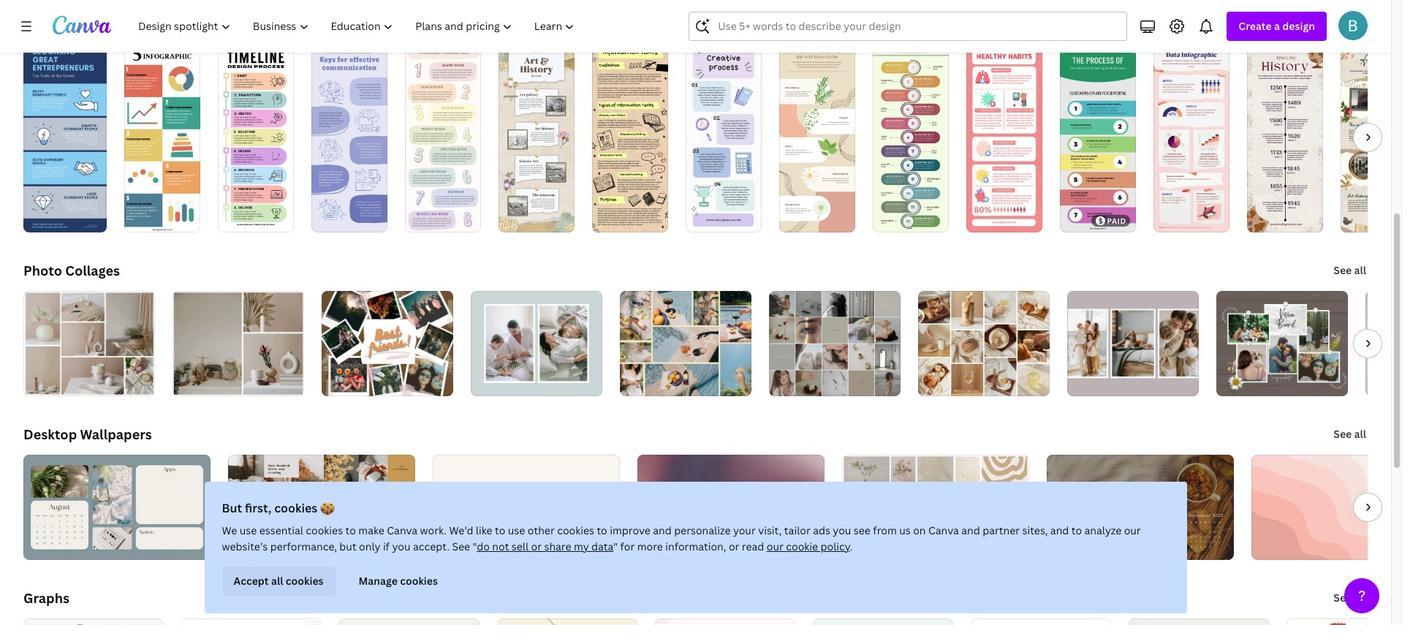 Task type: vqa. For each thing, say whether or not it's contained in the screenshot.
our inside the "We use essential cookies to make Canva work. We'd like to use other cookies to improve and personalize your visit, tailor ads you see from us on Canva and partner sites, and to analyze our website's performance, but only if you accept. See ""
yes



Task type: locate. For each thing, give the bounding box(es) containing it.
create
[[1239, 19, 1272, 33]]

photo
[[23, 262, 62, 279]]

to right like
[[495, 524, 506, 537]]

1 " from the left
[[473, 540, 477, 554]]

our inside we use essential cookies to make canva work. we'd like to use other cookies to improve and personalize your visit, tailor ads you see from us on canva and partner sites, and to analyze our website's performance, but only if you accept. see "
[[1124, 524, 1141, 537]]

more
[[637, 540, 663, 554]]

desktop wallpapers
[[23, 426, 152, 443]]

we
[[222, 524, 237, 537]]

canva right the on
[[929, 524, 959, 537]]

3 to from the left
[[597, 524, 607, 537]]

cookies down the performance,
[[286, 574, 324, 588]]

share
[[544, 540, 571, 554]]

not
[[492, 540, 509, 554]]

3 and from the left
[[1051, 524, 1069, 537]]

cookies up my
[[557, 524, 594, 537]]

1 horizontal spatial use
[[508, 524, 525, 537]]

manage cookies
[[359, 574, 438, 588]]

on
[[913, 524, 926, 537]]

0 horizontal spatial use
[[240, 524, 257, 537]]

you up policy
[[833, 524, 851, 537]]

2 and from the left
[[962, 524, 980, 537]]

1 horizontal spatial or
[[729, 540, 740, 554]]

1 see all link from the top
[[1333, 7, 1368, 37]]

you
[[833, 524, 851, 537], [392, 540, 411, 554]]

0 horizontal spatial "
[[473, 540, 477, 554]]

use
[[240, 524, 257, 537], [508, 524, 525, 537]]

4 to from the left
[[1072, 524, 1082, 537]]

see all
[[1334, 15, 1367, 29], [1334, 263, 1367, 277], [1334, 427, 1367, 441], [1334, 591, 1367, 605]]

all
[[1355, 15, 1367, 29], [1355, 263, 1367, 277], [1355, 427, 1367, 441], [271, 574, 283, 588], [1355, 591, 1367, 605]]

to up but
[[346, 524, 356, 537]]

only
[[359, 540, 381, 554]]

1 vertical spatial our
[[767, 540, 784, 554]]

2 " from the left
[[614, 540, 618, 554]]

sell
[[512, 540, 529, 554]]

2 horizontal spatial and
[[1051, 524, 1069, 537]]

or
[[531, 540, 542, 554], [729, 540, 740, 554]]

see all link
[[1333, 7, 1368, 37], [1333, 256, 1368, 285], [1333, 420, 1368, 449], [1333, 584, 1368, 613]]

🍪
[[320, 500, 335, 516]]

brad klo image
[[1339, 11, 1368, 40]]

0 horizontal spatial you
[[392, 540, 411, 554]]

our down visit,
[[767, 540, 784, 554]]

do
[[477, 540, 490, 554]]

sites,
[[1023, 524, 1048, 537]]

0 horizontal spatial or
[[531, 540, 542, 554]]

Search search field
[[718, 12, 1099, 40]]

see for graphs
[[1334, 591, 1352, 605]]

1 see all from the top
[[1334, 15, 1367, 29]]

you right if
[[392, 540, 411, 554]]

0 horizontal spatial and
[[653, 524, 672, 537]]

work.
[[420, 524, 447, 537]]

all for photo collages
[[1355, 263, 1367, 277]]

performance,
[[270, 540, 337, 554]]

see all for photo collages
[[1334, 263, 1367, 277]]

but first, cookies 🍪 dialog
[[204, 482, 1187, 613]]

" down like
[[473, 540, 477, 554]]

canva up if
[[387, 524, 418, 537]]

canva
[[387, 524, 418, 537], [929, 524, 959, 537]]

or right sell
[[531, 540, 542, 554]]

use up sell
[[508, 524, 525, 537]]

see inside we use essential cookies to make canva work. we'd like to use other cookies to improve and personalize your visit, tailor ads you see from us on canva and partner sites, and to analyze our website's performance, but only if you accept. see "
[[452, 540, 470, 554]]

see
[[1334, 15, 1352, 29], [1334, 263, 1352, 277], [1334, 427, 1352, 441], [452, 540, 470, 554], [1334, 591, 1352, 605]]

essential
[[259, 524, 303, 537]]

0 horizontal spatial our
[[767, 540, 784, 554]]

accept.
[[413, 540, 450, 554]]

1 horizontal spatial canva
[[929, 524, 959, 537]]

website's
[[222, 540, 268, 554]]

infographics
[[23, 13, 104, 31]]

create a design
[[1239, 19, 1315, 33]]

4 see all link from the top
[[1333, 584, 1368, 613]]

us
[[900, 524, 911, 537]]

1 horizontal spatial our
[[1124, 524, 1141, 537]]

3 see all link from the top
[[1333, 420, 1368, 449]]

we use essential cookies to make canva work. we'd like to use other cookies to improve and personalize your visit, tailor ads you see from us on canva and partner sites, and to analyze our website's performance, but only if you accept. see "
[[222, 524, 1141, 554]]

photo collages
[[23, 262, 120, 279]]

4 see all from the top
[[1334, 591, 1367, 605]]

"
[[473, 540, 477, 554], [614, 540, 618, 554]]

and up do not sell or share my data " for more information, or read our cookie policy .
[[653, 524, 672, 537]]

but
[[340, 540, 357, 554]]

or left read
[[729, 540, 740, 554]]

see all for desktop wallpapers
[[1334, 427, 1367, 441]]

3 see all from the top
[[1334, 427, 1367, 441]]

and right sites,
[[1051, 524, 1069, 537]]

None search field
[[689, 12, 1128, 41]]

2 see all from the top
[[1334, 263, 1367, 277]]

ads
[[813, 524, 831, 537]]

cookies down accept.
[[400, 574, 438, 588]]

0 vertical spatial our
[[1124, 524, 1141, 537]]

personalize
[[674, 524, 731, 537]]

0 vertical spatial you
[[833, 524, 851, 537]]

and
[[653, 524, 672, 537], [962, 524, 980, 537], [1051, 524, 1069, 537]]

other
[[528, 524, 555, 537]]

2 use from the left
[[508, 524, 525, 537]]

our
[[1124, 524, 1141, 537], [767, 540, 784, 554]]

0 horizontal spatial canva
[[387, 524, 418, 537]]

graphs
[[23, 589, 69, 607]]

1 vertical spatial you
[[392, 540, 411, 554]]

graphs link
[[23, 589, 69, 607]]

use up website's
[[240, 524, 257, 537]]

1 use from the left
[[240, 524, 257, 537]]

2 see all link from the top
[[1333, 256, 1368, 285]]

" inside we use essential cookies to make canva work. we'd like to use other cookies to improve and personalize your visit, tailor ads you see from us on canva and partner sites, and to analyze our website's performance, but only if you accept. see "
[[473, 540, 477, 554]]

and left 'partner'
[[962, 524, 980, 537]]

1 horizontal spatial "
[[614, 540, 618, 554]]

to left analyze
[[1072, 524, 1082, 537]]

like
[[476, 524, 493, 537]]

to up data
[[597, 524, 607, 537]]

all inside button
[[271, 574, 283, 588]]

wallpapers
[[80, 426, 152, 443]]

see all link for desktop wallpapers
[[1333, 420, 1368, 449]]

if
[[383, 540, 390, 554]]

our right analyze
[[1124, 524, 1141, 537]]

1 and from the left
[[653, 524, 672, 537]]

for
[[620, 540, 635, 554]]

1 horizontal spatial you
[[833, 524, 851, 537]]

1 horizontal spatial and
[[962, 524, 980, 537]]

to
[[346, 524, 356, 537], [495, 524, 506, 537], [597, 524, 607, 537], [1072, 524, 1082, 537]]

" left for
[[614, 540, 618, 554]]

see all for graphs
[[1334, 591, 1367, 605]]

cookies
[[274, 500, 318, 516], [306, 524, 343, 537], [557, 524, 594, 537], [286, 574, 324, 588], [400, 574, 438, 588]]

visit,
[[758, 524, 782, 537]]



Task type: describe. For each thing, give the bounding box(es) containing it.
first,
[[245, 500, 272, 516]]

cookies inside "manage cookies" button
[[400, 574, 438, 588]]

paid
[[1107, 216, 1127, 226]]

do not sell or share my data link
[[477, 540, 614, 554]]

data
[[592, 540, 614, 554]]

desktop
[[23, 426, 77, 443]]

our cookie policy link
[[767, 540, 850, 554]]

manage cookies button
[[347, 567, 450, 596]]

cookie
[[786, 540, 818, 554]]

but first, cookies 🍪
[[222, 500, 335, 516]]

top level navigation element
[[129, 12, 587, 41]]

accept all cookies
[[234, 574, 324, 588]]

1 canva from the left
[[387, 524, 418, 537]]

information,
[[666, 540, 726, 554]]

2 canva from the left
[[929, 524, 959, 537]]

read
[[742, 540, 764, 554]]

cookies down 🍪
[[306, 524, 343, 537]]

a
[[1275, 19, 1280, 33]]

make
[[359, 524, 385, 537]]

policy
[[821, 540, 850, 554]]

collages
[[65, 262, 120, 279]]

partner
[[983, 524, 1020, 537]]

your
[[733, 524, 756, 537]]

see for desktop wallpapers
[[1334, 427, 1352, 441]]

from
[[873, 524, 897, 537]]

my
[[574, 540, 589, 554]]

create a design button
[[1227, 12, 1327, 41]]

cookies up the essential
[[274, 500, 318, 516]]

all for infographics
[[1355, 15, 1367, 29]]

photo collages link
[[23, 262, 120, 279]]

see all link for infographics
[[1333, 7, 1368, 37]]

.
[[850, 540, 853, 554]]

analyze
[[1085, 524, 1122, 537]]

all for graphs
[[1355, 591, 1367, 605]]

see for photo collages
[[1334, 263, 1352, 277]]

1 to from the left
[[346, 524, 356, 537]]

but
[[222, 500, 242, 516]]

manage
[[359, 574, 398, 588]]

do not sell or share my data " for more information, or read our cookie policy .
[[477, 540, 853, 554]]

1 or from the left
[[531, 540, 542, 554]]

2 or from the left
[[729, 540, 740, 554]]

desktop wallpapers link
[[23, 426, 152, 443]]

see for infographics
[[1334, 15, 1352, 29]]

all for desktop wallpapers
[[1355, 427, 1367, 441]]

accept
[[234, 574, 269, 588]]

cookies inside accept all cookies button
[[286, 574, 324, 588]]

infographics link
[[23, 13, 104, 31]]

see all link for graphs
[[1333, 584, 1368, 613]]

we'd
[[449, 524, 473, 537]]

see all for infographics
[[1334, 15, 1367, 29]]

see
[[854, 524, 871, 537]]

design
[[1283, 19, 1315, 33]]

accept all cookies button
[[222, 567, 335, 596]]

improve
[[610, 524, 651, 537]]

see all link for photo collages
[[1333, 256, 1368, 285]]

2 to from the left
[[495, 524, 506, 537]]

tailor
[[784, 524, 811, 537]]



